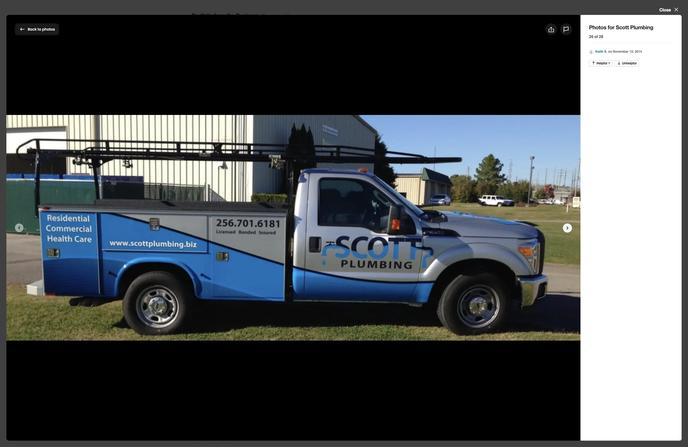 Task type: describe. For each thing, give the bounding box(es) containing it.
family-
[[261, 158, 275, 163]]

see 19 more
[[196, 326, 221, 332]]

see all 28 photos link
[[347, 187, 391, 194]]

drain
[[192, 286, 202, 290]]

from for highlights
[[218, 131, 229, 137]]

garbage for garbage disposal repair
[[192, 311, 208, 316]]

2 horizontal spatial photos
[[564, 26, 578, 32]]

next image
[[381, 218, 387, 224]]

back to photos button
[[15, 23, 59, 35]]

line
[[296, 311, 302, 316]]

services
[[192, 259, 213, 265]]

bathtub for bathtub installation
[[192, 273, 207, 278]]

2014
[[635, 50, 642, 54]]

drain repair
[[192, 286, 214, 290]]

repair up "24 chevron down v2" icon
[[227, 311, 237, 316]]

photos for 16 helpful v2 icon
[[589, 24, 606, 30]]

keith
[[595, 50, 603, 54]]

services offered element
[[183, 249, 391, 335]]

highlights from the business
[[192, 131, 262, 137]]

available
[[330, 158, 347, 163]]

services offered
[[192, 259, 232, 265]]

1 horizontal spatial plumbing
[[630, 24, 653, 30]]

family-owned & operated
[[261, 158, 288, 169]]

close
[[659, 7, 671, 12]]

see all 28 photos
[[347, 188, 382, 193]]

workmanship
[[363, 158, 389, 163]]

available_by_appointment image
[[337, 144, 347, 155]]

certified
[[300, 158, 316, 163]]

discounts
[[197, 158, 216, 163]]

faucet for faucet repair
[[192, 298, 205, 303]]

1 horizontal spatial photos
[[368, 188, 382, 193]]

family_owned_operated image
[[269, 144, 280, 155]]

0 horizontal spatial for
[[41, 25, 51, 34]]

16 helpful v2 image
[[591, 61, 596, 65]]

1 horizontal spatial scott
[[616, 24, 629, 30]]

in
[[246, 158, 250, 163]]

to
[[38, 27, 41, 32]]

bathtub installation
[[192, 273, 228, 278]]

helpful
[[597, 61, 607, 65]]

business inside 'services offered' element
[[259, 260, 277, 265]]

certified professionals
[[295, 158, 321, 169]]

discounts_available image
[[201, 144, 212, 155]]

24 arrow left v2 image
[[19, 26, 26, 32]]

repair for bathtub repair
[[303, 273, 314, 278]]

16 info v2 image
[[286, 14, 290, 18]]

16 checkmark badged v2 image
[[279, 260, 283, 265]]

28 for all
[[362, 188, 367, 193]]

19
[[205, 326, 209, 332]]

available by appointment
[[330, 158, 354, 169]]

of
[[594, 34, 598, 39]]

workmanship guaranteed
[[363, 158, 389, 169]]

the for highlights
[[230, 131, 238, 137]]

0 horizontal spatial plumbing
[[73, 25, 106, 34]]

& inside family-owned & operated
[[264, 164, 266, 169]]

previous image
[[195, 218, 201, 224]]

professionals
[[295, 164, 321, 169]]

available
[[198, 164, 215, 169]]

business for portfolio from the business
[[236, 12, 258, 18]]

photos inside button
[[42, 27, 55, 32]]

back to photos
[[28, 27, 55, 32]]

verified by business
[[236, 260, 277, 265]]

add photos link
[[541, 23, 583, 35]]



Task type: vqa. For each thing, say whether or not it's contained in the screenshot.
movie,
no



Task type: locate. For each thing, give the bounding box(es) containing it.
faucet
[[287, 286, 300, 290], [192, 298, 205, 303]]

photos & videos element
[[0, 0, 688, 447]]

1 vertical spatial garbage
[[192, 311, 208, 316]]

24 add photo v2 image
[[546, 26, 552, 32]]

28 right all in the top of the page
[[362, 188, 367, 193]]

see for see all 28 photos
[[347, 188, 355, 193]]

0 vertical spatial disposal
[[305, 298, 320, 303]]

see inside photos & videos element
[[347, 188, 355, 193]]

by for available
[[349, 158, 353, 163]]

repair up faucet installation
[[303, 273, 314, 278]]

on
[[608, 50, 612, 54]]

previous photo image
[[16, 225, 22, 231]]

by inside available by appointment
[[349, 158, 353, 163]]

portfolio from the business element
[[183, 3, 391, 113]]

photos left the 24 arrow right v2 image
[[368, 188, 382, 193]]

for right 'to'
[[41, 25, 51, 34]]

1 horizontal spatial garbage
[[287, 298, 303, 303]]

0 vertical spatial &
[[264, 164, 266, 169]]

0 horizontal spatial see
[[196, 326, 204, 332]]

see 19 more button
[[192, 323, 233, 335]]

faucet repair
[[192, 298, 217, 303]]

scott
[[616, 24, 629, 30], [53, 25, 71, 34]]

0 horizontal spatial scott
[[53, 25, 71, 34]]

by
[[349, 158, 353, 163], [253, 260, 258, 265]]

1 vertical spatial faucet
[[192, 298, 205, 303]]

garbage
[[287, 298, 303, 303], [192, 311, 208, 316]]

& left "videos"
[[210, 188, 214, 194]]

all
[[356, 188, 361, 193]]

0 horizontal spatial &
[[210, 188, 214, 194]]

for
[[608, 24, 615, 30], [41, 25, 51, 34]]

installation
[[208, 273, 228, 278], [301, 286, 321, 290], [322, 298, 342, 303], [303, 311, 324, 316]]

back
[[28, 27, 37, 32]]

28 for of
[[599, 34, 603, 39]]

1 bathtub from the left
[[192, 273, 207, 278]]

0 horizontal spatial photos for scott plumbing
[[15, 25, 106, 34]]

1
[[608, 61, 610, 65]]

business for highlights from the business
[[240, 131, 262, 137]]

0 vertical spatial from
[[214, 12, 225, 18]]

see left 19
[[196, 326, 204, 332]]

26
[[589, 34, 593, 39]]

1 horizontal spatial bathtub
[[287, 273, 302, 278]]

0 vertical spatial the
[[227, 12, 235, 18]]

by up "appointment"
[[349, 158, 353, 163]]

info icon image
[[264, 132, 268, 137], [264, 132, 268, 137]]

1 vertical spatial 28
[[362, 188, 367, 193]]

photo of scott plumbing - huntsville, al, us. new sewer line replacement with clean out image
[[249, 201, 303, 241]]

videos
[[215, 188, 231, 194]]

faucet installation
[[287, 286, 321, 290]]

0 horizontal spatial photos
[[15, 25, 39, 34]]

1 horizontal spatial disposal
[[305, 298, 320, 303]]

24 close v2 image
[[673, 6, 680, 13]]

garbage for garbage disposal installation
[[287, 298, 303, 303]]

s.
[[604, 50, 607, 54]]

12,
[[630, 50, 634, 54]]

disposal up "more"
[[209, 311, 225, 316]]

8 years in business
[[231, 158, 250, 169]]

garbage down faucet repair on the bottom left
[[192, 311, 208, 316]]

from right portfolio
[[214, 12, 225, 18]]

0 horizontal spatial disposal
[[209, 311, 225, 316]]

scott right 'to'
[[53, 25, 71, 34]]

add photos
[[554, 26, 578, 32]]

0 horizontal spatial faucet
[[192, 298, 205, 303]]

for up on
[[608, 24, 615, 30]]

from
[[214, 12, 225, 18], [218, 131, 229, 137]]

portfolio
[[192, 12, 213, 18]]

appointment
[[330, 164, 354, 169]]

1 vertical spatial by
[[253, 260, 258, 265]]

24 flag v2 image
[[563, 26, 569, 33]]

Search photos text field
[[586, 24, 673, 35]]

bathtub repair
[[287, 273, 314, 278]]

by right verified
[[253, 260, 258, 265]]

photos for 24 close v2 image
[[192, 188, 209, 194]]

repair for faucet repair
[[206, 298, 217, 303]]

see for see 19 more
[[196, 326, 204, 332]]

see left all in the top of the page
[[347, 188, 355, 193]]

26 of 28
[[589, 34, 603, 39]]

1 vertical spatial disposal
[[209, 311, 225, 316]]

faucet down drain
[[192, 298, 205, 303]]

unhelpful button
[[615, 60, 639, 67]]

disposal
[[305, 298, 320, 303], [209, 311, 225, 316]]

1 horizontal spatial &
[[264, 164, 266, 169]]

0 vertical spatial garbage
[[287, 298, 303, 303]]

photo of scott plumbing - huntsville, al, us. new shower valve installation along with ada grab bars done in conjunction with our sister company, scott kitchen and bath renovation. image
[[192, 201, 245, 241]]

1 horizontal spatial for
[[608, 24, 615, 30]]

1 horizontal spatial faucet
[[287, 286, 300, 290]]

see
[[347, 188, 355, 193], [196, 326, 204, 332]]

business left 'sponsored'
[[236, 12, 258, 18]]

garbage disposal repair
[[192, 311, 237, 316]]

repair
[[303, 273, 314, 278], [203, 286, 214, 290], [206, 298, 217, 303], [227, 311, 237, 316]]

repair right drain
[[203, 286, 214, 290]]

1 vertical spatial see
[[196, 326, 204, 332]]

repair for drain repair
[[203, 286, 214, 290]]

16 nothelpful v2 image
[[617, 61, 621, 65]]

review highlights element
[[192, 343, 391, 428]]

faucet down bathtub repair at the left bottom of the page
[[287, 286, 300, 290]]

gas
[[287, 311, 295, 316]]

from right highlights
[[218, 131, 229, 137]]

2 horizontal spatial photos
[[589, 24, 606, 30]]

plumbing
[[630, 24, 653, 30], [73, 25, 106, 34]]

1 vertical spatial the
[[230, 131, 238, 137]]

business up years_in_business icon
[[240, 131, 262, 137]]

discounts available
[[197, 158, 216, 169]]

next photo image
[[564, 225, 571, 231]]

bathtub up faucet installation
[[287, 273, 302, 278]]

garbage up line
[[287, 298, 303, 303]]

close button
[[659, 6, 680, 13]]

1 horizontal spatial photos for scott plumbing
[[589, 24, 653, 30]]

garbage disposal installation
[[287, 298, 342, 303]]

offered
[[214, 259, 232, 265]]

certified_professionals image
[[303, 144, 313, 155]]

photo of scott plumbing - huntsville, al, us. replacement 50 gal rheem water heater in garage. image
[[307, 201, 360, 241]]

owned
[[275, 158, 288, 163]]

1 horizontal spatial see
[[347, 188, 355, 193]]

24 share v2 image
[[548, 26, 554, 33]]

business
[[232, 164, 249, 169]]

24 arrow right v2 image
[[384, 187, 391, 194]]

portfolio from the business
[[192, 12, 258, 18]]

years
[[235, 158, 245, 163]]

photos right the add
[[564, 26, 578, 32]]

1 horizontal spatial by
[[349, 158, 353, 163]]

guaranteed
[[365, 164, 387, 169]]

business left 16 checkmark badged v2 icon
[[259, 260, 277, 265]]

faucet for faucet installation
[[287, 286, 300, 290]]

verified
[[236, 260, 252, 265]]

2 vertical spatial business
[[259, 260, 277, 265]]

1 vertical spatial from
[[218, 131, 229, 137]]

photos
[[564, 26, 578, 32], [42, 27, 55, 32], [368, 188, 382, 193]]

gas line installation
[[287, 311, 324, 316]]

the for portfolio
[[227, 12, 235, 18]]

1 horizontal spatial photos
[[192, 188, 209, 194]]

&
[[264, 164, 266, 169], [210, 188, 214, 194]]

0 horizontal spatial garbage
[[192, 311, 208, 316]]

november
[[613, 50, 629, 54]]

0 vertical spatial 28
[[599, 34, 603, 39]]

photos for scott plumbing
[[589, 24, 653, 30], [15, 25, 106, 34]]

0 vertical spatial faucet
[[287, 286, 300, 290]]

by for verified
[[253, 260, 258, 265]]

photos & videos
[[192, 188, 231, 194]]

& down family-
[[264, 164, 266, 169]]

scott up november
[[616, 24, 629, 30]]

sponsored
[[262, 13, 284, 18]]

add
[[554, 26, 563, 32]]

repair up garbage disposal repair
[[206, 298, 217, 303]]

the inside portfolio from the business element
[[227, 12, 235, 18]]

more
[[210, 326, 221, 332]]

0 vertical spatial business
[[236, 12, 258, 18]]

keith s. on november 12, 2014
[[595, 50, 642, 54]]

28 right of
[[599, 34, 603, 39]]

0 vertical spatial see
[[347, 188, 355, 193]]

bathtub
[[192, 273, 207, 278], [287, 273, 302, 278]]

0 horizontal spatial photos
[[42, 27, 55, 32]]

8
[[231, 158, 234, 163]]

by inside 'services offered' element
[[253, 260, 258, 265]]

keith s. link
[[595, 50, 608, 54]]

2 bathtub from the left
[[287, 273, 302, 278]]

operated
[[268, 164, 285, 169]]

0 horizontal spatial by
[[253, 260, 258, 265]]

unhelpful
[[622, 61, 637, 65]]

workmanship_guaranteed image
[[370, 144, 381, 155]]

see inside button
[[196, 326, 204, 332]]

0 vertical spatial by
[[349, 158, 353, 163]]

1 vertical spatial &
[[210, 188, 214, 194]]

bathtub for bathtub repair
[[287, 273, 302, 278]]

disposal up gas line installation
[[305, 298, 320, 303]]

the
[[227, 12, 235, 18], [230, 131, 238, 137]]

photos right 'to'
[[42, 27, 55, 32]]

disposal for installation
[[305, 298, 320, 303]]

28
[[599, 34, 603, 39], [362, 188, 367, 193]]

0 horizontal spatial bathtub
[[192, 273, 207, 278]]

from for portfolio
[[214, 12, 225, 18]]

0 horizontal spatial 28
[[362, 188, 367, 193]]

business
[[236, 12, 258, 18], [240, 131, 262, 137], [259, 260, 277, 265]]

disposal for repair
[[209, 311, 225, 316]]

24 chevron down v2 image
[[222, 326, 228, 332]]

years_in_business image
[[235, 144, 246, 155]]

highlights
[[192, 131, 216, 137]]

1 horizontal spatial 28
[[599, 34, 603, 39]]

photos
[[589, 24, 606, 30], [15, 25, 39, 34], [192, 188, 209, 194]]

helpful 1
[[597, 61, 610, 65]]

bathtub up drain
[[192, 273, 207, 278]]

1 vertical spatial business
[[240, 131, 262, 137]]



